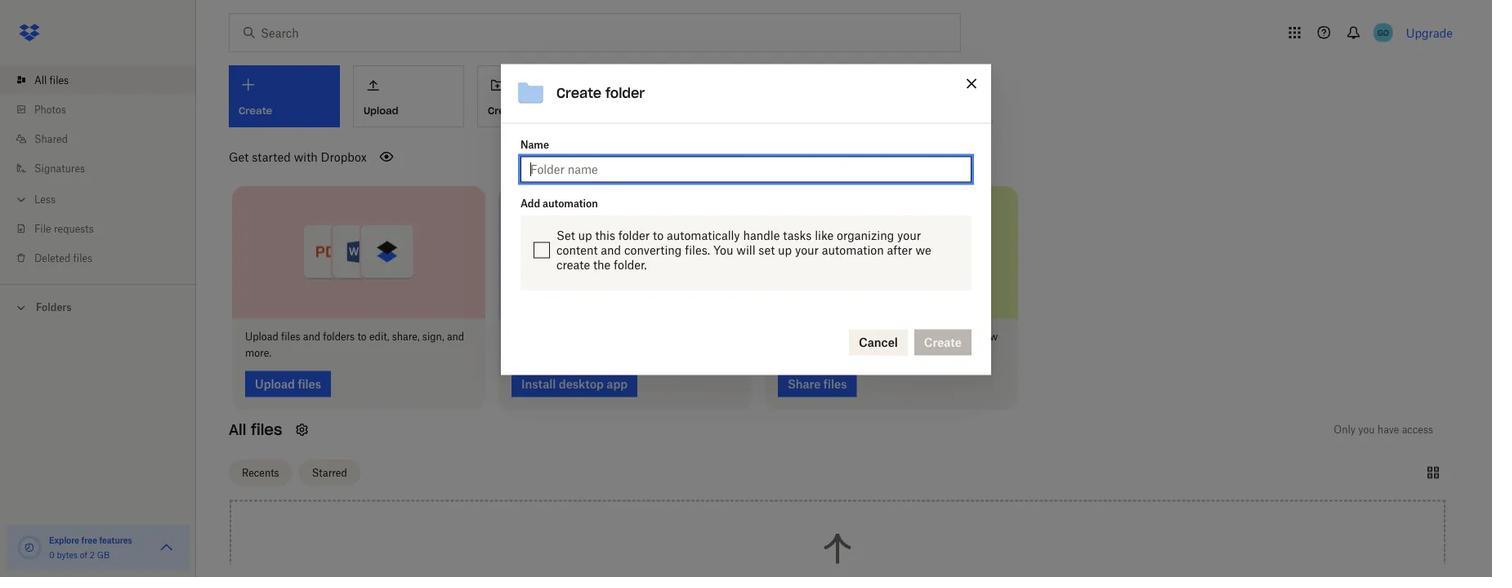 Task type: locate. For each thing, give the bounding box(es) containing it.
all files list item
[[0, 65, 196, 95]]

1 vertical spatial automation
[[822, 244, 884, 258]]

automation down organizing at right
[[822, 244, 884, 258]]

have
[[1378, 424, 1400, 437]]

you
[[1359, 424, 1375, 437]]

create
[[557, 85, 602, 102], [488, 104, 522, 117]]

and left folders
[[303, 331, 320, 343]]

list containing all files
[[0, 56, 196, 284]]

0 vertical spatial create
[[557, 85, 602, 102]]

0 horizontal spatial with
[[294, 150, 318, 164]]

0 vertical spatial to
[[653, 229, 664, 243]]

and down 'this'
[[601, 244, 621, 258]]

0 vertical spatial all files
[[34, 74, 69, 86]]

all files
[[34, 74, 69, 86], [229, 421, 282, 440]]

to for folder
[[653, 229, 664, 243]]

and
[[601, 244, 621, 258], [303, 331, 320, 343], [447, 331, 464, 343], [889, 331, 907, 343]]

to
[[653, 229, 664, 243], [358, 331, 367, 343]]

1 vertical spatial all
[[229, 421, 246, 440]]

up right set
[[778, 244, 792, 258]]

all up 'recents' button
[[229, 421, 246, 440]]

0 horizontal spatial all files
[[34, 74, 69, 86]]

upload files and folders to edit, share, sign, and more.
[[245, 331, 464, 360]]

1 horizontal spatial to
[[653, 229, 664, 243]]

file requests
[[34, 223, 94, 235]]

files right upload
[[281, 331, 300, 343]]

your down the tasks
[[795, 244, 819, 258]]

files
[[50, 74, 69, 86], [73, 252, 92, 264], [281, 331, 300, 343], [808, 331, 828, 343], [251, 421, 282, 440]]

signatures link
[[13, 154, 196, 183]]

free
[[81, 536, 97, 546]]

folders button
[[0, 295, 196, 319]]

1 horizontal spatial create
[[557, 85, 602, 102]]

all
[[34, 74, 47, 86], [229, 421, 246, 440]]

after
[[887, 244, 913, 258]]

automation up set
[[543, 198, 598, 210]]

to inside set up this folder to automatically handle tasks like organizing your content and converting files. you will set up your automation after we create the folder.
[[653, 229, 664, 243]]

all files inside list item
[[34, 74, 69, 86]]

record
[[612, 104, 648, 117]]

started
[[252, 150, 291, 164]]

you
[[714, 244, 734, 258]]

1 horizontal spatial with
[[830, 331, 851, 343]]

folder up name
[[525, 104, 554, 117]]

like
[[815, 229, 834, 243]]

automation
[[543, 198, 598, 210], [822, 244, 884, 258]]

create folder up record
[[557, 85, 645, 102]]

recents
[[242, 467, 279, 479]]

0 horizontal spatial create
[[488, 104, 522, 117]]

dropbox image
[[13, 16, 46, 49]]

files right share
[[808, 331, 828, 343]]

handle
[[743, 229, 780, 243]]

to up "converting"
[[653, 229, 664, 243]]

cancel
[[859, 336, 898, 350]]

1 vertical spatial your
[[795, 244, 819, 258]]

signatures
[[34, 162, 85, 175]]

folder up record
[[606, 85, 645, 102]]

list
[[0, 56, 196, 284]]

tasks
[[783, 229, 812, 243]]

to inside "upload files and folders to edit, share, sign, and more."
[[358, 331, 367, 343]]

cancel button
[[849, 330, 908, 356]]

and right sign, at bottom left
[[447, 331, 464, 343]]

recents button
[[229, 460, 292, 486]]

up
[[578, 229, 592, 243], [778, 244, 792, 258]]

file requests link
[[13, 214, 196, 244]]

1 horizontal spatial all files
[[229, 421, 282, 440]]

0 horizontal spatial up
[[578, 229, 592, 243]]

deleted
[[34, 252, 71, 264]]

with
[[294, 150, 318, 164], [830, 331, 851, 343]]

1 vertical spatial create
[[488, 104, 522, 117]]

deleted files link
[[13, 244, 196, 273]]

access.
[[778, 347, 812, 360]]

quota usage element
[[16, 535, 43, 562]]

all files link
[[13, 65, 196, 95]]

control
[[909, 331, 942, 343]]

0 vertical spatial all
[[34, 74, 47, 86]]

your
[[898, 229, 921, 243], [795, 244, 819, 258]]

1 horizontal spatial all
[[229, 421, 246, 440]]

files inside share files with anyone and control edit or view access.
[[808, 331, 828, 343]]

photos link
[[13, 95, 196, 124]]

all files up photos
[[34, 74, 69, 86]]

1 vertical spatial to
[[358, 331, 367, 343]]

folders
[[36, 302, 72, 314]]

automation inside set up this folder to automatically handle tasks like organizing your content and converting files. you will set up your automation after we create the folder.
[[822, 244, 884, 258]]

0 vertical spatial create folder
[[557, 85, 645, 102]]

1 horizontal spatial create folder
[[557, 85, 645, 102]]

all up photos
[[34, 74, 47, 86]]

and left control
[[889, 331, 907, 343]]

create folder up name
[[488, 104, 554, 117]]

folder
[[606, 85, 645, 102], [525, 104, 554, 117], [619, 229, 650, 243]]

1 horizontal spatial your
[[898, 229, 921, 243]]

automatically
[[667, 229, 740, 243]]

0 horizontal spatial automation
[[543, 198, 598, 210]]

upgrade
[[1407, 26, 1453, 40]]

create folder
[[557, 85, 645, 102], [488, 104, 554, 117]]

up up content
[[578, 229, 592, 243]]

with left anyone
[[830, 331, 851, 343]]

create folder dialog
[[501, 64, 992, 376]]

0 horizontal spatial to
[[358, 331, 367, 343]]

with for files
[[830, 331, 851, 343]]

1 vertical spatial with
[[830, 331, 851, 343]]

0
[[49, 551, 55, 561]]

with inside share files with anyone and control edit or view access.
[[830, 331, 851, 343]]

0 vertical spatial automation
[[543, 198, 598, 210]]

all files up 'recents' button
[[229, 421, 282, 440]]

1 horizontal spatial automation
[[822, 244, 884, 258]]

files up photos
[[50, 74, 69, 86]]

your up after
[[898, 229, 921, 243]]

anyone
[[853, 331, 887, 343]]

of
[[80, 551, 88, 561]]

the
[[593, 258, 611, 272]]

1 vertical spatial folder
[[525, 104, 554, 117]]

1 vertical spatial create folder
[[488, 104, 554, 117]]

edit,
[[369, 331, 390, 343]]

files inside 'all files' link
[[50, 74, 69, 86]]

all inside 'all files' link
[[34, 74, 47, 86]]

folder up "converting"
[[619, 229, 650, 243]]

features
[[99, 536, 132, 546]]

to left "edit,"
[[358, 331, 367, 343]]

0 horizontal spatial all
[[34, 74, 47, 86]]

requests
[[54, 223, 94, 235]]

photos
[[34, 103, 66, 116]]

1 vertical spatial all files
[[229, 421, 282, 440]]

2 vertical spatial folder
[[619, 229, 650, 243]]

sign,
[[422, 331, 444, 343]]

name
[[521, 139, 549, 151]]

0 horizontal spatial create folder
[[488, 104, 554, 117]]

1 vertical spatial up
[[778, 244, 792, 258]]

less
[[34, 193, 56, 206]]

we
[[916, 244, 932, 258]]

files.
[[685, 244, 710, 258]]

with right started
[[294, 150, 318, 164]]

0 vertical spatial with
[[294, 150, 318, 164]]

files right deleted
[[73, 252, 92, 264]]



Task type: describe. For each thing, give the bounding box(es) containing it.
starred
[[312, 467, 347, 479]]

share files with anyone and control edit or view access.
[[778, 331, 998, 360]]

files inside deleted files link
[[73, 252, 92, 264]]

or
[[965, 331, 974, 343]]

converting
[[624, 244, 682, 258]]

edit
[[944, 331, 962, 343]]

only
[[1334, 424, 1356, 437]]

file
[[34, 223, 51, 235]]

upload
[[245, 331, 279, 343]]

bytes
[[57, 551, 78, 561]]

record button
[[602, 65, 713, 128]]

folder inside set up this folder to automatically handle tasks like organizing your content and converting files. you will set up your automation after we create the folder.
[[619, 229, 650, 243]]

set
[[759, 244, 775, 258]]

access
[[1402, 424, 1434, 437]]

gb
[[97, 551, 110, 561]]

dropbox
[[321, 150, 367, 164]]

explore
[[49, 536, 79, 546]]

folder inside create folder button
[[525, 104, 554, 117]]

create
[[557, 258, 590, 272]]

create inside button
[[488, 104, 522, 117]]

folders
[[323, 331, 355, 343]]

less image
[[13, 192, 29, 208]]

to for folders
[[358, 331, 367, 343]]

this
[[595, 229, 616, 243]]

more.
[[245, 347, 271, 360]]

share
[[778, 331, 806, 343]]

folder.
[[614, 258, 647, 272]]

view
[[977, 331, 998, 343]]

0 vertical spatial folder
[[606, 85, 645, 102]]

0 vertical spatial up
[[578, 229, 592, 243]]

upgrade link
[[1407, 26, 1453, 40]]

set
[[557, 229, 575, 243]]

create folder button
[[477, 65, 589, 128]]

only you have access
[[1334, 424, 1434, 437]]

and inside set up this folder to automatically handle tasks like organizing your content and converting files. you will set up your automation after we create the folder.
[[601, 244, 621, 258]]

organizing
[[837, 229, 894, 243]]

share,
[[392, 331, 420, 343]]

create inside dialog
[[557, 85, 602, 102]]

create folder inside "create folder" dialog
[[557, 85, 645, 102]]

deleted files
[[34, 252, 92, 264]]

files inside "upload files and folders to edit, share, sign, and more."
[[281, 331, 300, 343]]

get
[[229, 150, 249, 164]]

shared
[[34, 133, 68, 145]]

2
[[90, 551, 95, 561]]

explore free features 0 bytes of 2 gb
[[49, 536, 132, 561]]

get started with dropbox
[[229, 150, 367, 164]]

1 horizontal spatial up
[[778, 244, 792, 258]]

content
[[557, 244, 598, 258]]

will
[[737, 244, 756, 258]]

add automation
[[521, 198, 598, 210]]

create folder inside create folder button
[[488, 104, 554, 117]]

shared link
[[13, 124, 196, 154]]

set up this folder to automatically handle tasks like organizing your content and converting files. you will set up your automation after we create the folder.
[[557, 229, 932, 272]]

with for started
[[294, 150, 318, 164]]

files up recents at the left bottom of the page
[[251, 421, 282, 440]]

and inside share files with anyone and control edit or view access.
[[889, 331, 907, 343]]

0 vertical spatial your
[[898, 229, 921, 243]]

0 horizontal spatial your
[[795, 244, 819, 258]]

starred button
[[299, 460, 360, 486]]

Name text field
[[531, 161, 962, 179]]

add
[[521, 198, 540, 210]]



Task type: vqa. For each thing, say whether or not it's contained in the screenshot.
the leftmost "Gmail"
no



